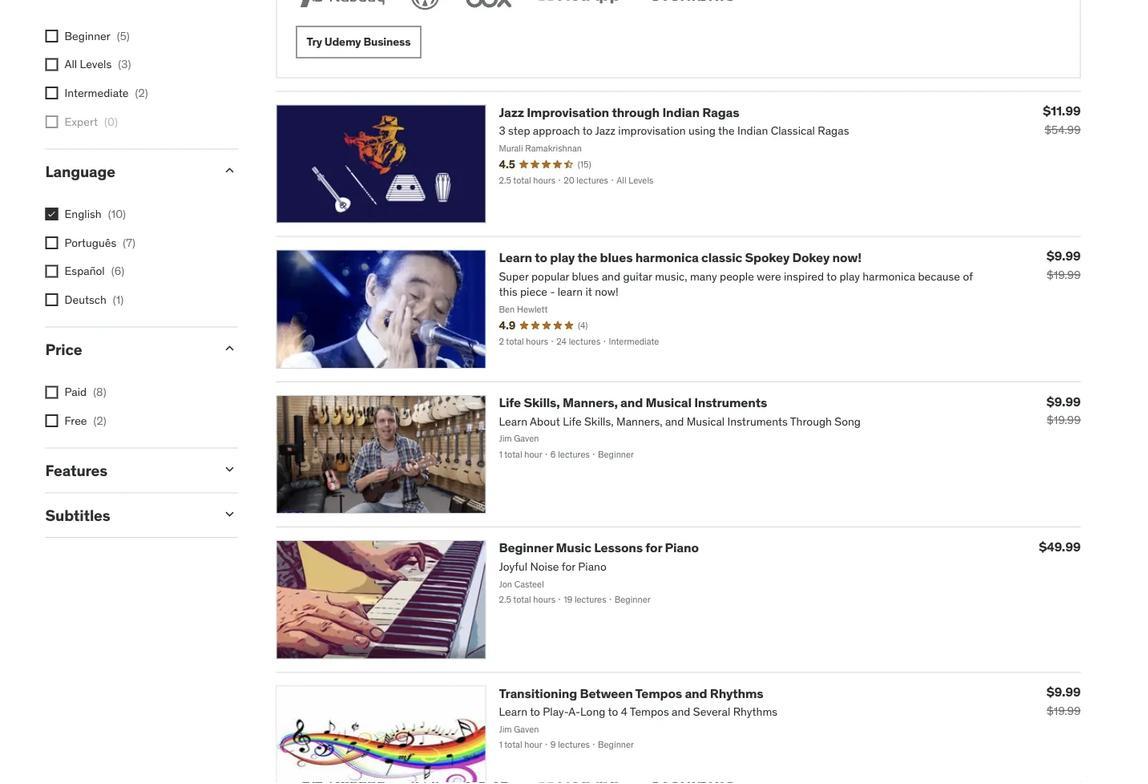 Task type: locate. For each thing, give the bounding box(es) containing it.
1 $9.99 from the top
[[1047, 248, 1081, 264]]

$9.99 $19.99
[[1047, 248, 1081, 282], [1047, 393, 1081, 427], [1047, 684, 1081, 718]]

nasdaq image
[[296, 0, 389, 13]]

1 vertical spatial beginner
[[499, 540, 553, 556]]

xsmall image
[[45, 30, 58, 42], [45, 58, 58, 71], [45, 265, 58, 278], [45, 293, 58, 306], [45, 415, 58, 427]]

1 horizontal spatial (2)
[[135, 86, 148, 100]]

xsmall image left beginner (5)
[[45, 30, 58, 42]]

xsmall image for all
[[45, 58, 58, 71]]

1 xsmall image from the top
[[45, 30, 58, 42]]

udemy
[[325, 35, 361, 49]]

2 $9.99 from the top
[[1047, 393, 1081, 410]]

0 vertical spatial beginner
[[65, 28, 110, 43]]

jazz
[[499, 104, 524, 120]]

eventbrite image
[[647, 0, 739, 13]]

0 vertical spatial small image
[[222, 162, 238, 178]]

expert
[[65, 114, 98, 129]]

spokey
[[745, 249, 790, 266]]

beginner left music
[[499, 540, 553, 556]]

$54.99
[[1045, 122, 1081, 137]]

0 vertical spatial $19.99
[[1047, 268, 1081, 282]]

5 xsmall image from the top
[[45, 415, 58, 427]]

2 $19.99 from the top
[[1047, 413, 1081, 427]]

levels
[[80, 57, 112, 71]]

instruments
[[695, 395, 768, 411]]

small image
[[222, 162, 238, 178], [222, 340, 238, 356], [222, 506, 238, 522]]

xsmall image left português on the top
[[45, 236, 58, 249]]

to
[[535, 249, 548, 266]]

1 horizontal spatial beginner
[[499, 540, 553, 556]]

xsmall image left english
[[45, 208, 58, 221]]

$9.99
[[1047, 248, 1081, 264], [1047, 393, 1081, 410], [1047, 684, 1081, 700]]

free (2)
[[65, 413, 106, 428]]

2 small image from the top
[[222, 340, 238, 356]]

(2) for intermediate (2)
[[135, 86, 148, 100]]

xsmall image left free
[[45, 415, 58, 427]]

1 horizontal spatial and
[[685, 685, 708, 702]]

0 vertical spatial and
[[621, 395, 643, 411]]

3 xsmall image from the top
[[45, 265, 58, 278]]

rhythms
[[710, 685, 764, 702]]

xsmall image for beginner
[[45, 30, 58, 42]]

2 vertical spatial $9.99
[[1047, 684, 1081, 700]]

2 xsmall image from the top
[[45, 115, 58, 128]]

3 $19.99 from the top
[[1047, 704, 1081, 718]]

1 xsmall image from the top
[[45, 87, 58, 100]]

deutsch (1)
[[65, 292, 124, 307]]

and left musical
[[621, 395, 643, 411]]

deutsch
[[65, 292, 107, 307]]

english (10)
[[65, 207, 126, 221]]

1 vertical spatial (2)
[[93, 413, 106, 428]]

jazz improvisation through indian ragas link
[[499, 104, 740, 120]]

2 vertical spatial small image
[[222, 506, 238, 522]]

1 $19.99 from the top
[[1047, 268, 1081, 282]]

(8)
[[93, 385, 106, 399]]

0 vertical spatial (2)
[[135, 86, 148, 100]]

$9.99 $19.99 for life skills, manners, and musical instruments
[[1047, 393, 1081, 427]]

3 xsmall image from the top
[[45, 208, 58, 221]]

play
[[550, 249, 575, 266]]

dokey
[[793, 249, 830, 266]]

small image for price
[[222, 340, 238, 356]]

beginner (5)
[[65, 28, 130, 43]]

learn
[[499, 249, 532, 266]]

xsmall image for paid
[[45, 386, 58, 399]]

xsmall image left deutsch
[[45, 293, 58, 306]]

(2) right free
[[93, 413, 106, 428]]

4 xsmall image from the top
[[45, 236, 58, 249]]

5 xsmall image from the top
[[45, 386, 58, 399]]

(2) for free (2)
[[93, 413, 106, 428]]

(6)
[[111, 264, 124, 278]]

beginner music lessons for piano
[[499, 540, 699, 556]]

(0)
[[104, 114, 118, 129]]

try
[[307, 35, 322, 49]]

2 vertical spatial $19.99
[[1047, 704, 1081, 718]]

2 xsmall image from the top
[[45, 58, 58, 71]]

xsmall image left 'expert'
[[45, 115, 58, 128]]

and for manners,
[[621, 395, 643, 411]]

(1)
[[113, 292, 124, 307]]

features button
[[45, 461, 209, 480]]

language
[[45, 161, 115, 181]]

and for tempos
[[685, 685, 708, 702]]

and right tempos
[[685, 685, 708, 702]]

español (6)
[[65, 264, 124, 278]]

life skills, manners, and musical instruments
[[499, 395, 768, 411]]

2 vertical spatial $9.99 $19.99
[[1047, 684, 1081, 718]]

português
[[65, 235, 116, 250]]

beginner for beginner music lessons for piano
[[499, 540, 553, 556]]

learn to play the blues harmonica classic spokey dokey now!
[[499, 249, 862, 266]]

and
[[621, 395, 643, 411], [685, 685, 708, 702]]

0 vertical spatial $9.99
[[1047, 248, 1081, 264]]

$19.99 for learn to play the blues harmonica classic spokey dokey now!
[[1047, 268, 1081, 282]]

xsmall image
[[45, 87, 58, 100], [45, 115, 58, 128], [45, 208, 58, 221], [45, 236, 58, 249], [45, 386, 58, 399]]

transitioning between tempos and rhythms
[[499, 685, 764, 702]]

3 $9.99 from the top
[[1047, 684, 1081, 700]]

português (7)
[[65, 235, 135, 250]]

piano
[[665, 540, 699, 556]]

(2) right "intermediate" on the left top of the page
[[135, 86, 148, 100]]

1 vertical spatial $19.99
[[1047, 413, 1081, 427]]

3 $9.99 $19.99 from the top
[[1047, 684, 1081, 718]]

all levels (3)
[[65, 57, 131, 71]]

1 vertical spatial small image
[[222, 340, 238, 356]]

$19.99
[[1047, 268, 1081, 282], [1047, 413, 1081, 427], [1047, 704, 1081, 718]]

xsmall image for expert
[[45, 115, 58, 128]]

$9.99 for learn to play the blues harmonica classic spokey dokey now!
[[1047, 248, 1081, 264]]

0 horizontal spatial beginner
[[65, 28, 110, 43]]

$49.99
[[1039, 539, 1081, 555]]

small image for subtitles
[[222, 506, 238, 522]]

tempos
[[636, 685, 682, 702]]

0 horizontal spatial (2)
[[93, 413, 106, 428]]

the
[[578, 249, 598, 266]]

xsmall image left paid
[[45, 386, 58, 399]]

xsmall image left "intermediate" on the left top of the page
[[45, 87, 58, 100]]

2 $9.99 $19.99 from the top
[[1047, 393, 1081, 427]]

(2)
[[135, 86, 148, 100], [93, 413, 106, 428]]

4 xsmall image from the top
[[45, 293, 58, 306]]

beginner
[[65, 28, 110, 43], [499, 540, 553, 556]]

xsmall image left all on the left top of the page
[[45, 58, 58, 71]]

1 small image from the top
[[222, 162, 238, 178]]

now!
[[833, 249, 862, 266]]

1 vertical spatial $9.99 $19.99
[[1047, 393, 1081, 427]]

1 vertical spatial $9.99
[[1047, 393, 1081, 410]]

1 $9.99 $19.99 from the top
[[1047, 248, 1081, 282]]

beginner up levels
[[65, 28, 110, 43]]

0 vertical spatial $9.99 $19.99
[[1047, 248, 1081, 282]]

through
[[612, 104, 660, 120]]

life skills, manners, and musical instruments link
[[499, 395, 768, 411]]

0 horizontal spatial and
[[621, 395, 643, 411]]

1 vertical spatial and
[[685, 685, 708, 702]]

for
[[646, 540, 663, 556]]

xsmall image left español on the left
[[45, 265, 58, 278]]

3 small image from the top
[[222, 506, 238, 522]]



Task type: vqa. For each thing, say whether or not it's contained in the screenshot.
Courses To Get You Started
no



Task type: describe. For each thing, give the bounding box(es) containing it.
intermediate
[[65, 86, 129, 100]]

skills,
[[524, 395, 560, 411]]

subtitles button
[[45, 505, 209, 525]]

harmonica
[[636, 249, 699, 266]]

free
[[65, 413, 87, 428]]

try udemy business link
[[296, 26, 421, 58]]

xsmall image for intermediate
[[45, 87, 58, 100]]

$9.99 for transitioning between tempos and rhythms
[[1047, 684, 1081, 700]]

xsmall image for español
[[45, 265, 58, 278]]

paid
[[65, 385, 87, 399]]

price button
[[45, 340, 209, 359]]

indian
[[663, 104, 700, 120]]

paid (8)
[[65, 385, 106, 399]]

$9.99 $19.99 for transitioning between tempos and rhythms
[[1047, 684, 1081, 718]]

learn to play the blues harmonica classic spokey dokey now! link
[[499, 249, 862, 266]]

netapp image
[[535, 0, 628, 13]]

$11.99
[[1043, 103, 1081, 119]]

lessons
[[594, 540, 643, 556]]

(7)
[[123, 235, 135, 250]]

small image
[[222, 462, 238, 478]]

small image for language
[[222, 162, 238, 178]]

english
[[65, 207, 102, 221]]

classic
[[702, 249, 743, 266]]

$19.99 for life skills, manners, and musical instruments
[[1047, 413, 1081, 427]]

$19.99 for transitioning between tempos and rhythms
[[1047, 704, 1081, 718]]

beginner music lessons for piano link
[[499, 540, 699, 556]]

music
[[556, 540, 592, 556]]

español
[[65, 264, 105, 278]]

features
[[45, 461, 107, 480]]

blues
[[600, 249, 633, 266]]

$9.99 $19.99 for learn to play the blues harmonica classic spokey dokey now!
[[1047, 248, 1081, 282]]

improvisation
[[527, 104, 610, 120]]

xsmall image for deutsch
[[45, 293, 58, 306]]

beginner for beginner (5)
[[65, 28, 110, 43]]

subtitles
[[45, 505, 110, 525]]

intermediate (2)
[[65, 86, 148, 100]]

jazz improvisation through indian ragas
[[499, 104, 740, 120]]

(3)
[[118, 57, 131, 71]]

transitioning between tempos and rhythms link
[[499, 685, 764, 702]]

xsmall image for english
[[45, 208, 58, 221]]

transitioning
[[499, 685, 577, 702]]

$11.99 $54.99
[[1043, 103, 1081, 137]]

between
[[580, 685, 633, 702]]

(10)
[[108, 207, 126, 221]]

xsmall image for free
[[45, 415, 58, 427]]

musical
[[646, 395, 692, 411]]

manners,
[[563, 395, 618, 411]]

all
[[65, 57, 77, 71]]

business
[[364, 35, 411, 49]]

price
[[45, 340, 82, 359]]

box image
[[462, 0, 516, 13]]

try udemy business
[[307, 35, 411, 49]]

life
[[499, 395, 521, 411]]

xsmall image for português
[[45, 236, 58, 249]]

language button
[[45, 161, 209, 181]]

ragas
[[703, 104, 740, 120]]

(5)
[[117, 28, 130, 43]]

$9.99 for life skills, manners, and musical instruments
[[1047, 393, 1081, 410]]

expert (0)
[[65, 114, 118, 129]]

volkswagen image
[[408, 0, 443, 13]]



